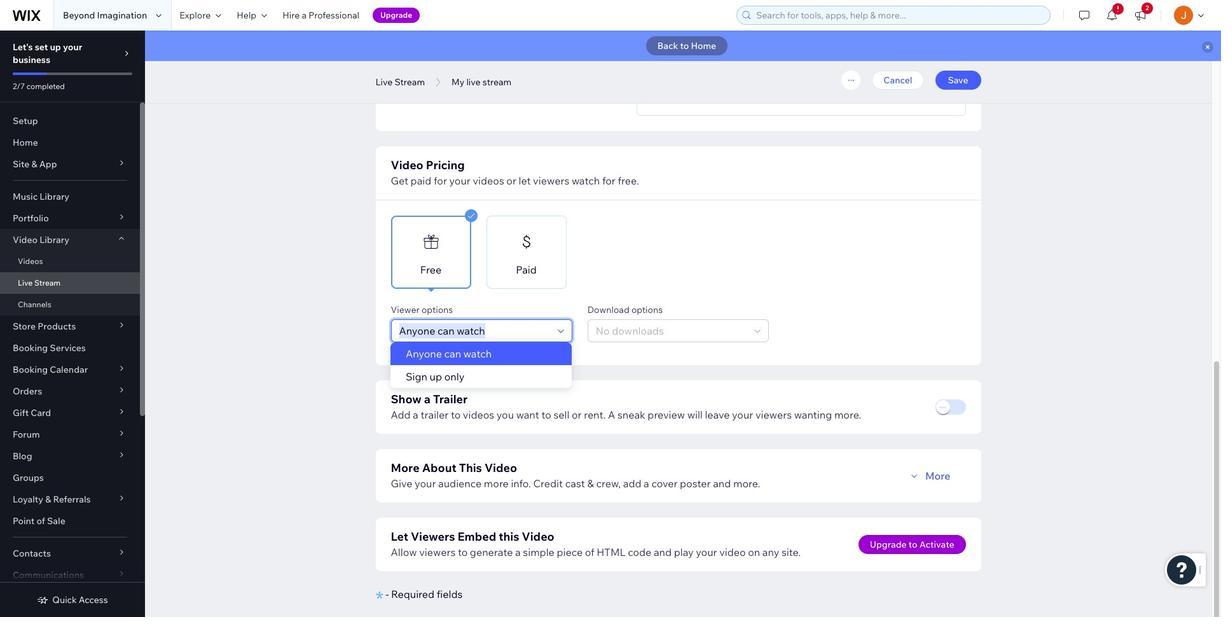 Task type: vqa. For each thing, say whether or not it's contained in the screenshot.
Beyond
yes



Task type: describe. For each thing, give the bounding box(es) containing it.
show a trailer add a trailer to videos you want to sell or rent. a sneak preview will leave your viewers wanting more.
[[391, 392, 862, 421]]

can
[[444, 347, 461, 360]]

sign
[[406, 370, 427, 383]]

simple
[[523, 546, 555, 559]]

referrals
[[53, 494, 91, 505]]

watch inside video pricing get paid for your videos or let viewers watch for free.
[[572, 174, 600, 187]]

embed
[[458, 529, 496, 544]]

loyalty & referrals
[[13, 494, 91, 505]]

video pricing get paid for your videos or let viewers watch for free.
[[391, 158, 639, 187]]

let's set up your business
[[13, 41, 82, 66]]

paid
[[411, 174, 432, 187]]

and inside more about this video give your audience more info. credit cast & crew, add a cover poster and more.
[[713, 477, 731, 490]]

rent.
[[584, 409, 606, 421]]

quick access button
[[37, 594, 108, 606]]

site
[[13, 158, 29, 170]]

channels
[[18, 300, 51, 309]]

preview
[[648, 409, 685, 421]]

live
[[467, 76, 481, 88]]

hire a professional
[[283, 10, 360, 21]]

sell
[[554, 409, 570, 421]]

a inside let viewers embed this video allow viewers to generate a simple piece of html code and play your video on any site.
[[515, 546, 521, 559]]

your inside video pricing get paid for your videos or let viewers watch for free.
[[450, 174, 471, 187]]

options for download options
[[632, 304, 663, 316]]

or inside video pricing get paid for your videos or let viewers watch for free.
[[507, 174, 517, 187]]

home inside the sidebar element
[[13, 137, 38, 148]]

videos
[[18, 256, 43, 266]]

video library button
[[0, 229, 140, 251]]

paid
[[516, 263, 537, 276]]

portfolio button
[[0, 207, 140, 229]]

booking services
[[13, 342, 86, 354]]

any
[[763, 546, 780, 559]]

channels link
[[0, 294, 140, 316]]

videos link
[[0, 251, 140, 272]]

let's
[[13, 41, 33, 53]]

store products button
[[0, 316, 140, 337]]

trailer
[[421, 409, 449, 421]]

Search for tools, apps, help & more... field
[[753, 6, 1047, 24]]

my live stream button
[[445, 73, 518, 92]]

forum
[[13, 429, 40, 440]]

more for more
[[926, 470, 951, 482]]

store products
[[13, 321, 76, 332]]

of inside the sidebar element
[[37, 515, 45, 527]]

sneak
[[618, 409, 646, 421]]

portfolio
[[13, 213, 49, 224]]

to inside let viewers embed this video allow viewers to generate a simple piece of html code and play your video on any site.
[[458, 546, 468, 559]]

your inside show a trailer add a trailer to videos you want to sell or rent. a sneak preview will leave your viewers wanting more.
[[732, 409, 754, 421]]

products
[[38, 321, 76, 332]]

booking calendar button
[[0, 359, 140, 381]]

download
[[588, 304, 630, 316]]

stream for live stream link
[[34, 278, 61, 288]]

cast
[[566, 477, 585, 490]]

communications
[[13, 570, 84, 581]]

loyalty
[[13, 494, 43, 505]]

booking services link
[[0, 337, 140, 359]]

your inside more about this video give your audience more info. credit cast & crew, add a cover poster and more.
[[415, 477, 436, 490]]

contacts button
[[0, 543, 140, 564]]

on
[[749, 546, 761, 559]]

live for live stream button
[[376, 76, 393, 88]]

give
[[391, 477, 413, 490]]

communications button
[[0, 564, 140, 586]]

video inside popup button
[[13, 234, 38, 246]]

show
[[391, 392, 422, 407]]

app
[[39, 158, 57, 170]]

explore
[[180, 10, 211, 21]]

a inside more about this video give your audience more info. credit cast & crew, add a cover poster and more.
[[644, 477, 650, 490]]

download options
[[588, 304, 663, 316]]

calendar
[[50, 364, 88, 375]]

upgrade for upgrade
[[381, 10, 412, 20]]

orders button
[[0, 381, 140, 402]]

generate
[[470, 546, 513, 559]]

list box containing anyone can watch
[[390, 342, 572, 388]]

back
[[658, 40, 679, 52]]

save
[[948, 74, 969, 86]]

sidebar element
[[0, 31, 145, 617]]

to down trailer at the left
[[451, 409, 461, 421]]

store
[[13, 321, 36, 332]]

viewers
[[411, 529, 455, 544]]

2 button
[[1127, 0, 1155, 31]]

loyalty & referrals button
[[0, 489, 140, 510]]

viewer options
[[391, 304, 453, 316]]

live stream for live stream button
[[376, 76, 425, 88]]

music library link
[[0, 186, 140, 207]]

Viewer options field
[[396, 320, 554, 342]]

Download options field
[[592, 320, 751, 342]]

videos inside video pricing get paid for your videos or let viewers watch for free.
[[473, 174, 505, 187]]

professional
[[309, 10, 360, 21]]

upgrade to activate button
[[859, 535, 966, 554]]

booking calendar
[[13, 364, 88, 375]]

video library
[[13, 234, 69, 246]]

this
[[459, 461, 482, 475]]

about
[[422, 461, 457, 475]]

watch inside anyone can watch option
[[463, 347, 492, 360]]

upgrade for upgrade to activate
[[870, 539, 907, 550]]

booking for booking calendar
[[13, 364, 48, 375]]

upgrade button
[[373, 8, 420, 23]]

stream for live stream button
[[395, 76, 425, 88]]

orders
[[13, 386, 42, 397]]

point of sale
[[13, 515, 65, 527]]

sale
[[47, 515, 65, 527]]

your inside let viewers embed this video allow viewers to generate a simple piece of html code and play your video on any site.
[[696, 546, 718, 559]]

more. inside more about this video give your audience more info. credit cast & crew, add a cover poster and more.
[[734, 477, 761, 490]]

upgrade to activate
[[870, 539, 955, 550]]

What's this video about? Add some catchy text to intrigue your viewers. text field
[[638, 63, 966, 115]]

more for more about this video give your audience more info. credit cast & crew, add a cover poster and more.
[[391, 461, 420, 475]]

wanting
[[795, 409, 833, 421]]

more
[[484, 477, 509, 490]]

up inside list box
[[430, 370, 442, 383]]

allow
[[391, 546, 417, 559]]

setup
[[13, 115, 38, 127]]

video
[[720, 546, 746, 559]]



Task type: locate. For each thing, give the bounding box(es) containing it.
cancel
[[884, 74, 913, 86]]

sign up only
[[406, 370, 464, 383]]

or inside show a trailer add a trailer to videos you want to sell or rent. a sneak preview will leave your viewers wanting more.
[[572, 409, 582, 421]]

to left sell
[[542, 409, 552, 421]]

live inside the sidebar element
[[18, 278, 33, 288]]

1 horizontal spatial more.
[[835, 409, 862, 421]]

1 vertical spatial videos
[[463, 409, 495, 421]]

options for viewer options
[[422, 304, 453, 316]]

0 vertical spatial live stream
[[376, 76, 425, 88]]

video up simple
[[522, 529, 555, 544]]

1 vertical spatial library
[[40, 234, 69, 246]]

0 horizontal spatial more
[[391, 461, 420, 475]]

viewer
[[391, 304, 420, 316]]

and inside let viewers embed this video allow viewers to generate a simple piece of html code and play your video on any site.
[[654, 546, 672, 559]]

live stream button
[[369, 73, 431, 92]]

2 booking from the top
[[13, 364, 48, 375]]

1 options from the left
[[422, 304, 453, 316]]

up left only in the bottom of the page
[[430, 370, 442, 383]]

more about this video give your audience more info. credit cast & crew, add a cover poster and more.
[[391, 461, 761, 490]]

options
[[422, 304, 453, 316], [632, 304, 663, 316]]

for down pricing
[[434, 174, 447, 187]]

help button
[[229, 0, 275, 31]]

video inside let viewers embed this video allow viewers to generate a simple piece of html code and play your video on any site.
[[522, 529, 555, 544]]

1 horizontal spatial up
[[430, 370, 442, 383]]

stream inside the sidebar element
[[34, 278, 61, 288]]

live stream link
[[0, 272, 140, 294]]

0 vertical spatial and
[[713, 477, 731, 490]]

to inside button
[[909, 539, 918, 550]]

0 vertical spatial watch
[[572, 174, 600, 187]]

0 horizontal spatial viewers
[[419, 546, 456, 559]]

1 vertical spatial home
[[13, 137, 38, 148]]

1 vertical spatial upgrade
[[870, 539, 907, 550]]

1 vertical spatial booking
[[13, 364, 48, 375]]

live stream inside the sidebar element
[[18, 278, 61, 288]]

0 vertical spatial or
[[507, 174, 517, 187]]

point
[[13, 515, 35, 527]]

to inside "button"
[[681, 40, 689, 52]]

home down setup
[[13, 137, 38, 148]]

watch down the viewer options field
[[463, 347, 492, 360]]

0 vertical spatial &
[[31, 158, 37, 170]]

videos inside show a trailer add a trailer to videos you want to sell or rent. a sneak preview will leave your viewers wanting more.
[[463, 409, 495, 421]]

1 vertical spatial &
[[588, 477, 594, 490]]

home link
[[0, 132, 140, 153]]

1 horizontal spatial more
[[926, 470, 951, 482]]

1 horizontal spatial for
[[603, 174, 616, 187]]

video
[[391, 158, 424, 172], [13, 234, 38, 246], [485, 461, 517, 475], [522, 529, 555, 544]]

viewers left the wanting
[[756, 409, 792, 421]]

services
[[50, 342, 86, 354]]

to left activate
[[909, 539, 918, 550]]

1 vertical spatial up
[[430, 370, 442, 383]]

live stream for live stream link
[[18, 278, 61, 288]]

anyone can watch
[[406, 347, 492, 360]]

more.
[[835, 409, 862, 421], [734, 477, 761, 490]]

a
[[608, 409, 616, 421]]

and right the 'poster'
[[713, 477, 731, 490]]

1 horizontal spatial &
[[45, 494, 51, 505]]

1 horizontal spatial live stream
[[376, 76, 425, 88]]

booking inside booking calendar dropdown button
[[13, 364, 48, 375]]

viewers inside let viewers embed this video allow viewers to generate a simple piece of html code and play your video on any site.
[[419, 546, 456, 559]]

play
[[674, 546, 694, 559]]

1 vertical spatial or
[[572, 409, 582, 421]]

hire a professional link
[[275, 0, 367, 31]]

video up videos
[[13, 234, 38, 246]]

stream
[[483, 76, 512, 88]]

stream inside button
[[395, 76, 425, 88]]

1 vertical spatial watch
[[463, 347, 492, 360]]

-
[[386, 588, 389, 601]]

1 vertical spatial stream
[[34, 278, 61, 288]]

code
[[628, 546, 652, 559]]

back to home
[[658, 40, 717, 52]]

credit
[[534, 477, 563, 490]]

of
[[37, 515, 45, 527], [585, 546, 595, 559]]

or right sell
[[572, 409, 582, 421]]

point of sale link
[[0, 510, 140, 532]]

leave
[[705, 409, 730, 421]]

1 vertical spatial of
[[585, 546, 595, 559]]

1 horizontal spatial live
[[376, 76, 393, 88]]

videos left you
[[463, 409, 495, 421]]

1 vertical spatial live stream
[[18, 278, 61, 288]]

2 for from the left
[[603, 174, 616, 187]]

only
[[444, 370, 464, 383]]

stream up "channels"
[[34, 278, 61, 288]]

more
[[391, 461, 420, 475], [926, 470, 951, 482]]

blog
[[13, 451, 32, 462]]

0 horizontal spatial more.
[[734, 477, 761, 490]]

1 horizontal spatial and
[[713, 477, 731, 490]]

library inside popup button
[[40, 234, 69, 246]]

library down portfolio popup button
[[40, 234, 69, 246]]

anyone can watch option
[[390, 342, 572, 365]]

0 vertical spatial library
[[40, 191, 69, 202]]

2 vertical spatial viewers
[[419, 546, 456, 559]]

for
[[434, 174, 447, 187], [603, 174, 616, 187]]

0 horizontal spatial up
[[50, 41, 61, 53]]

pricing
[[426, 158, 465, 172]]

library up portfolio popup button
[[40, 191, 69, 202]]

& right site
[[31, 158, 37, 170]]

0 vertical spatial videos
[[473, 174, 505, 187]]

stream left my
[[395, 76, 425, 88]]

of inside let viewers embed this video allow viewers to generate a simple piece of html code and play your video on any site.
[[585, 546, 595, 559]]

and
[[713, 477, 731, 490], [654, 546, 672, 559]]

live stream left my
[[376, 76, 425, 88]]

0 horizontal spatial of
[[37, 515, 45, 527]]

options right viewer
[[422, 304, 453, 316]]

your inside let's set up your business
[[63, 41, 82, 53]]

site & app
[[13, 158, 57, 170]]

1 for from the left
[[434, 174, 447, 187]]

or left let
[[507, 174, 517, 187]]

videos left let
[[473, 174, 505, 187]]

2/7 completed
[[13, 81, 65, 91]]

home inside "button"
[[691, 40, 717, 52]]

more. right the wanting
[[835, 409, 862, 421]]

1 horizontal spatial of
[[585, 546, 595, 559]]

0 horizontal spatial home
[[13, 137, 38, 148]]

1 vertical spatial and
[[654, 546, 672, 559]]

anyone
[[406, 347, 442, 360]]

cover
[[652, 477, 678, 490]]

0 vertical spatial upgrade
[[381, 10, 412, 20]]

0 vertical spatial of
[[37, 515, 45, 527]]

more button
[[899, 465, 966, 487]]

booking
[[13, 342, 48, 354], [13, 364, 48, 375]]

piece
[[557, 546, 583, 559]]

stream
[[395, 76, 425, 88], [34, 278, 61, 288]]

upgrade left activate
[[870, 539, 907, 550]]

0 vertical spatial live
[[376, 76, 393, 88]]

0 vertical spatial home
[[691, 40, 717, 52]]

1 horizontal spatial upgrade
[[870, 539, 907, 550]]

0 horizontal spatial live stream
[[18, 278, 61, 288]]

booking up orders
[[13, 364, 48, 375]]

library for video library
[[40, 234, 69, 246]]

0 horizontal spatial live
[[18, 278, 33, 288]]

hire
[[283, 10, 300, 21]]

get
[[391, 174, 409, 187]]

booking for booking services
[[13, 342, 48, 354]]

upgrade
[[381, 10, 412, 20], [870, 539, 907, 550]]

0 horizontal spatial upgrade
[[381, 10, 412, 20]]

of left "sale"
[[37, 515, 45, 527]]

0 horizontal spatial watch
[[463, 347, 492, 360]]

options up download options field
[[632, 304, 663, 316]]

and left play
[[654, 546, 672, 559]]

upgrade right professional
[[381, 10, 412, 20]]

video inside more about this video give your audience more info. credit cast & crew, add a cover poster and more.
[[485, 461, 517, 475]]

video inside video pricing get paid for your videos or let viewers watch for free.
[[391, 158, 424, 172]]

up inside let's set up your business
[[50, 41, 61, 53]]

&
[[31, 158, 37, 170], [588, 477, 594, 490], [45, 494, 51, 505]]

0 vertical spatial booking
[[13, 342, 48, 354]]

0 vertical spatial more.
[[835, 409, 862, 421]]

1 library from the top
[[40, 191, 69, 202]]

1 horizontal spatial options
[[632, 304, 663, 316]]

viewers
[[533, 174, 570, 187], [756, 409, 792, 421], [419, 546, 456, 559]]

of right piece
[[585, 546, 595, 559]]

gift card
[[13, 407, 51, 419]]

& right loyalty
[[45, 494, 51, 505]]

add
[[391, 409, 411, 421]]

2 horizontal spatial &
[[588, 477, 594, 490]]

0 horizontal spatial or
[[507, 174, 517, 187]]

poster
[[680, 477, 711, 490]]

more inside button
[[926, 470, 951, 482]]

imagination
[[97, 10, 147, 21]]

more. inside show a trailer add a trailer to videos you want to sell or rent. a sneak preview will leave your viewers wanting more.
[[835, 409, 862, 421]]

1 horizontal spatial or
[[572, 409, 582, 421]]

forum button
[[0, 424, 140, 445]]

2 vertical spatial &
[[45, 494, 51, 505]]

will
[[688, 409, 703, 421]]

viewers inside video pricing get paid for your videos or let viewers watch for free.
[[533, 174, 570, 187]]

& right cast
[[588, 477, 594, 490]]

& for referrals
[[45, 494, 51, 505]]

video up more
[[485, 461, 517, 475]]

1 vertical spatial live
[[18, 278, 33, 288]]

your right set
[[63, 41, 82, 53]]

or
[[507, 174, 517, 187], [572, 409, 582, 421]]

0 horizontal spatial &
[[31, 158, 37, 170]]

- required fields
[[386, 588, 463, 601]]

you
[[497, 409, 514, 421]]

your down about
[[415, 477, 436, 490]]

for left free.
[[603, 174, 616, 187]]

up right set
[[50, 41, 61, 53]]

viewers inside show a trailer add a trailer to videos you want to sell or rent. a sneak preview will leave your viewers wanting more.
[[756, 409, 792, 421]]

0 horizontal spatial and
[[654, 546, 672, 559]]

viewers right let
[[533, 174, 570, 187]]

1 booking from the top
[[13, 342, 48, 354]]

live stream
[[376, 76, 425, 88], [18, 278, 61, 288]]

let
[[519, 174, 531, 187]]

set
[[35, 41, 48, 53]]

0 vertical spatial up
[[50, 41, 61, 53]]

booking inside booking services link
[[13, 342, 48, 354]]

completed
[[27, 81, 65, 91]]

library for music library
[[40, 191, 69, 202]]

access
[[79, 594, 108, 606]]

1 horizontal spatial viewers
[[533, 174, 570, 187]]

list box
[[390, 342, 572, 388]]

& inside more about this video give your audience more info. credit cast & crew, add a cover poster and more.
[[588, 477, 594, 490]]

2 options from the left
[[632, 304, 663, 316]]

to down the 'embed'
[[458, 546, 468, 559]]

beyond imagination
[[63, 10, 147, 21]]

html
[[597, 546, 626, 559]]

1 horizontal spatial watch
[[572, 174, 600, 187]]

your
[[63, 41, 82, 53], [450, 174, 471, 187], [732, 409, 754, 421], [415, 477, 436, 490], [696, 546, 718, 559]]

blog button
[[0, 445, 140, 467]]

1 horizontal spatial home
[[691, 40, 717, 52]]

home right back
[[691, 40, 717, 52]]

2 library from the top
[[40, 234, 69, 246]]

your right leave
[[732, 409, 754, 421]]

0 vertical spatial stream
[[395, 76, 425, 88]]

your down pricing
[[450, 174, 471, 187]]

0 horizontal spatial for
[[434, 174, 447, 187]]

video up the "get" in the left top of the page
[[391, 158, 424, 172]]

0 vertical spatial viewers
[[533, 174, 570, 187]]

free.
[[618, 174, 639, 187]]

booking down store on the bottom left
[[13, 342, 48, 354]]

viewers down viewers
[[419, 546, 456, 559]]

watch left free.
[[572, 174, 600, 187]]

my
[[452, 76, 465, 88]]

quick
[[52, 594, 77, 606]]

a inside "link"
[[302, 10, 307, 21]]

& for app
[[31, 158, 37, 170]]

my live stream
[[452, 76, 512, 88]]

site.
[[782, 546, 801, 559]]

1 vertical spatial viewers
[[756, 409, 792, 421]]

1 vertical spatial more.
[[734, 477, 761, 490]]

live stream up "channels"
[[18, 278, 61, 288]]

your right play
[[696, 546, 718, 559]]

required
[[391, 588, 435, 601]]

to right back
[[681, 40, 689, 52]]

free
[[421, 263, 442, 276]]

0 horizontal spatial options
[[422, 304, 453, 316]]

live stream inside button
[[376, 76, 425, 88]]

more. right the 'poster'
[[734, 477, 761, 490]]

0 horizontal spatial stream
[[34, 278, 61, 288]]

audience
[[438, 477, 482, 490]]

2 horizontal spatial viewers
[[756, 409, 792, 421]]

live for live stream link
[[18, 278, 33, 288]]

back to home button
[[646, 36, 728, 55]]

more inside more about this video give your audience more info. credit cast & crew, add a cover poster and more.
[[391, 461, 420, 475]]

1 horizontal spatial stream
[[395, 76, 425, 88]]

crew,
[[597, 477, 621, 490]]

live inside button
[[376, 76, 393, 88]]

back to home alert
[[145, 31, 1222, 61]]



